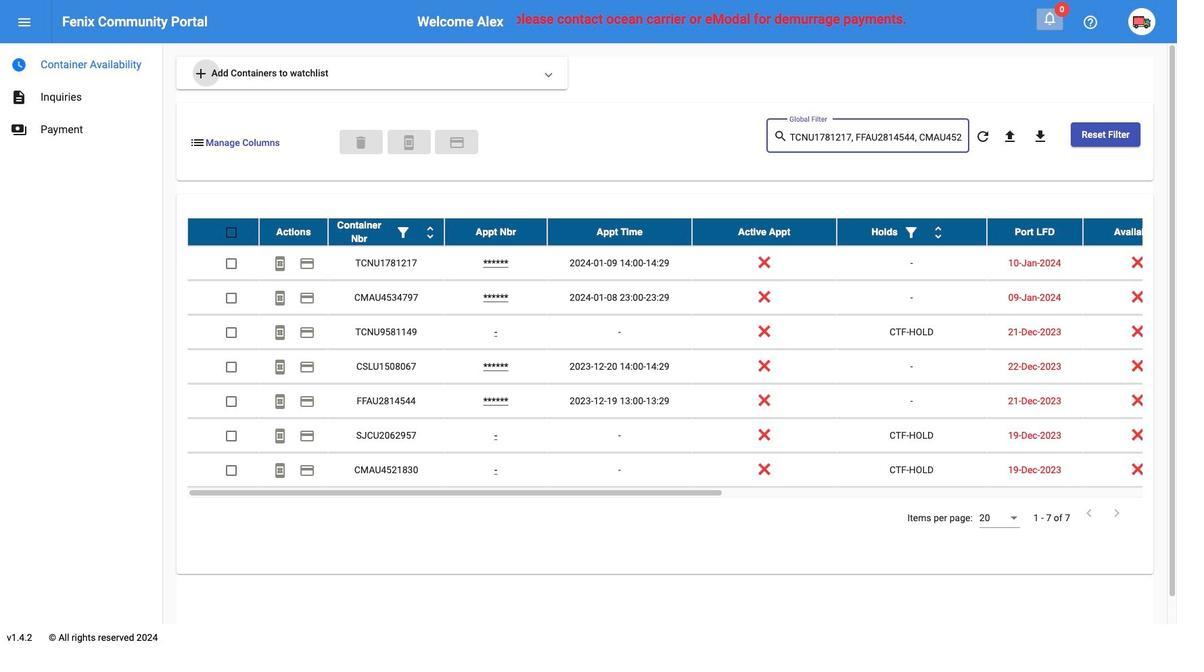 Task type: vqa. For each thing, say whether or not it's contained in the screenshot.
'navigation'
yes



Task type: locate. For each thing, give the bounding box(es) containing it.
row
[[187, 219, 1178, 246], [187, 246, 1178, 281], [187, 281, 1178, 315], [187, 315, 1178, 350], [187, 350, 1178, 384], [187, 384, 1178, 419], [187, 419, 1178, 453], [187, 453, 1178, 488]]

8 column header from the left
[[1083, 219, 1178, 246]]

grid
[[187, 219, 1178, 498]]

2 row from the top
[[187, 246, 1178, 281]]

8 row from the top
[[187, 453, 1178, 488]]

column header
[[259, 219, 328, 246], [328, 219, 445, 246], [445, 219, 548, 246], [548, 219, 692, 246], [692, 219, 837, 246], [837, 219, 987, 246], [987, 219, 1083, 246], [1083, 219, 1178, 246]]

2 column header from the left
[[328, 219, 445, 246]]

delete image
[[353, 135, 369, 151]]

5 column header from the left
[[692, 219, 837, 246]]

no color image
[[1042, 10, 1059, 26], [11, 57, 27, 73], [193, 66, 209, 82], [11, 122, 27, 138], [774, 128, 790, 144], [190, 135, 206, 151], [449, 135, 465, 151], [422, 225, 439, 241], [299, 256, 315, 272], [299, 291, 315, 307], [272, 429, 288, 445], [299, 429, 315, 445], [299, 463, 315, 479], [1082, 506, 1098, 522]]

1 column header from the left
[[259, 219, 328, 246]]

navigation
[[0, 43, 162, 146]]

6 column header from the left
[[837, 219, 987, 246]]

no color image
[[16, 14, 32, 31], [1083, 14, 1099, 31], [11, 89, 27, 106], [975, 129, 991, 145], [1002, 129, 1019, 145], [1033, 129, 1049, 145], [401, 135, 417, 151], [395, 225, 411, 241], [904, 225, 920, 241], [931, 225, 947, 241], [272, 256, 288, 272], [272, 291, 288, 307], [272, 325, 288, 341], [299, 325, 315, 341], [272, 360, 288, 376], [299, 360, 315, 376], [272, 394, 288, 410], [299, 394, 315, 410], [272, 463, 288, 479], [1109, 506, 1126, 522]]

6 row from the top
[[187, 384, 1178, 419]]

4 row from the top
[[187, 315, 1178, 350]]



Task type: describe. For each thing, give the bounding box(es) containing it.
5 row from the top
[[187, 350, 1178, 384]]

7 column header from the left
[[987, 219, 1083, 246]]

Global Watchlist Filter field
[[790, 133, 963, 143]]

7 row from the top
[[187, 419, 1178, 453]]

3 row from the top
[[187, 281, 1178, 315]]

1 row from the top
[[187, 219, 1178, 246]]

no color image inside 'column header'
[[422, 225, 439, 241]]

4 column header from the left
[[548, 219, 692, 246]]

3 column header from the left
[[445, 219, 548, 246]]



